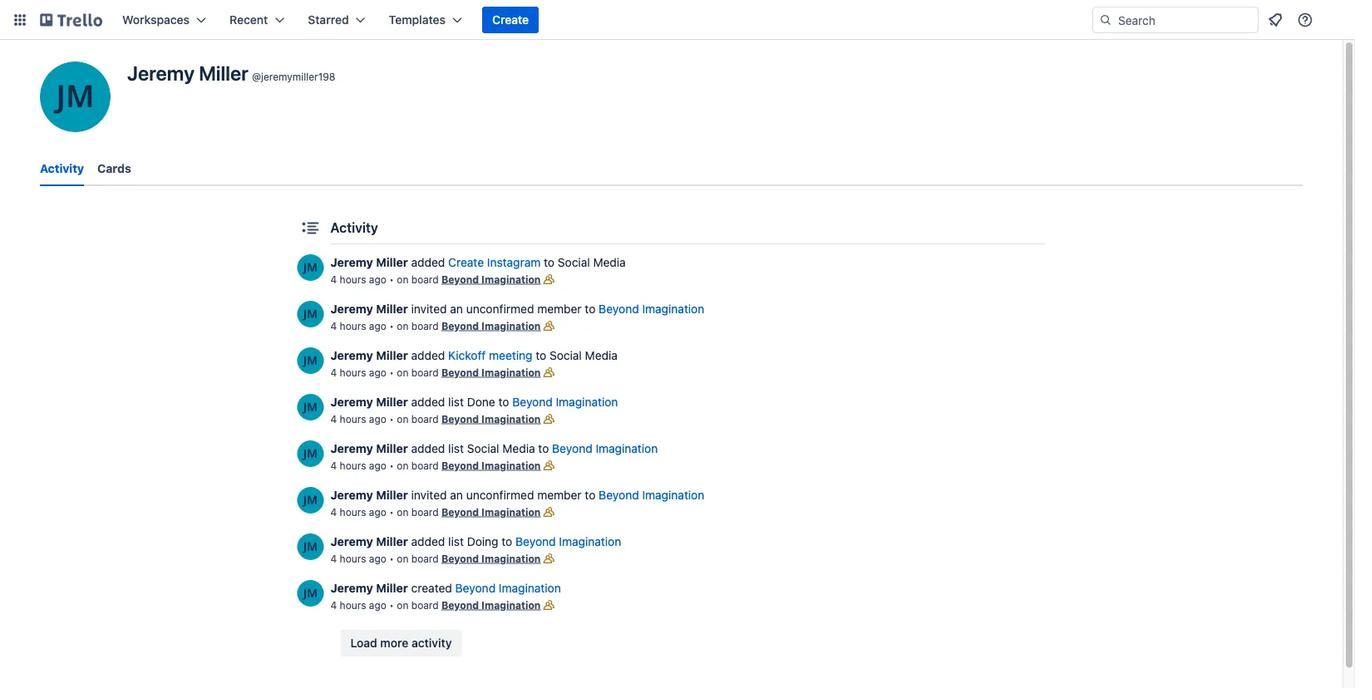 Task type: describe. For each thing, give the bounding box(es) containing it.
media for jeremy miller added kickoff meeting to social media
[[585, 349, 618, 363]]

invited for unconfirmed jeremy miller (jeremymiller198) image
[[411, 489, 447, 502]]

ago for jeremy miller (jeremymiller198) icon for jeremy miller added list doing to beyond imagination
[[369, 553, 387, 565]]

ago for 4th jeremy miller (jeremymiller198) image from the bottom
[[369, 367, 387, 378]]

member for all members of the workspace can see and edit this board. icon related to jeremy miller invited an unconfirmed member to beyond imagination's jeremy miller (jeremymiller198) icon
[[538, 302, 582, 316]]

4 hours ago link for jeremy miller added create instagram to social media
[[331, 274, 387, 285]]

social for instagram
[[558, 256, 590, 269]]

hours for unconfirmed jeremy miller (jeremymiller198) image
[[340, 507, 366, 518]]

• for jeremy miller (jeremymiller198) image corresponding to social
[[389, 460, 394, 472]]

2 vertical spatial social
[[467, 442, 500, 456]]

board for jeremy miller (jeremymiller198) image corresponding to social
[[412, 460, 439, 472]]

4 for done jeremy miller (jeremymiller198) image
[[331, 413, 337, 425]]

miller for jeremy miller (jeremymiller198) icon for jeremy miller added list doing to beyond imagination
[[376, 535, 408, 549]]

4 hours ago • on board beyond imagination for done jeremy miller (jeremymiller198) image
[[331, 413, 541, 425]]

4 hours ago • on board beyond imagination for jeremy miller (jeremymiller198) icon corresponding to jeremy miller created beyond imagination
[[331, 600, 541, 611]]

unconfirmed for all members of the workspace can see and edit this board. icon related to jeremy miller invited an unconfirmed member to beyond imagination's jeremy miller (jeremymiller198) icon
[[466, 302, 534, 316]]

jeremy miller (jeremymiller198) image for unconfirmed
[[297, 487, 324, 514]]

hours for jeremy miller (jeremymiller198) icon for jeremy miller added list doing to beyond imagination
[[340, 553, 366, 565]]

load more activity link
[[341, 630, 462, 657]]

terry turtle (terryturtle) image
[[1326, 10, 1346, 30]]

jeremy miller (jeremymiller198) image for jeremy miller created beyond imagination
[[297, 581, 324, 607]]

• for 5th jeremy miller (jeremymiller198) image from the bottom of the page
[[389, 274, 394, 285]]

all members of the workspace can see and edit this board. image for added list doing to
[[541, 551, 558, 567]]

on for done jeremy miller (jeremymiller198) image
[[397, 413, 409, 425]]

4 hours ago • on board beyond imagination for jeremy miller (jeremymiller198) icon for jeremy miller added list doing to beyond imagination
[[331, 553, 541, 565]]

on for jeremy miller (jeremymiller198) image corresponding to social
[[397, 460, 409, 472]]

jeremy miller @jeremymiller198
[[127, 62, 336, 85]]

jeremy miller (jeremymiller198) image for done
[[297, 394, 324, 421]]

primary element
[[0, 0, 1356, 40]]

miller for jeremy miller invited an unconfirmed member to beyond imagination's jeremy miller (jeremymiller198) icon
[[376, 302, 408, 316]]

• for done jeremy miller (jeremymiller198) image
[[389, 413, 394, 425]]

cards
[[97, 162, 131, 175]]

miller for unconfirmed jeremy miller (jeremymiller198) image
[[376, 489, 408, 502]]

4 hours ago • on board beyond imagination for 5th jeremy miller (jeremymiller198) image from the bottom of the page
[[331, 274, 541, 285]]

activity
[[412, 637, 452, 650]]

jeremy miller added list done to beyond imagination
[[331, 395, 618, 409]]

create instagram link
[[448, 256, 541, 269]]

all members of the workspace can see and edit this board. image for 5th jeremy miller (jeremymiller198) image from the bottom of the page
[[541, 271, 558, 288]]

ago for unconfirmed jeremy miller (jeremymiller198) image
[[369, 507, 387, 518]]

meeting
[[489, 349, 533, 363]]

kickoff meeting link
[[448, 349, 533, 363]]

templates button
[[379, 7, 472, 33]]

hours for jeremy miller (jeremymiller198) icon corresponding to jeremy miller created beyond imagination
[[340, 600, 366, 611]]

1 jeremy miller (jeremymiller198) image from the top
[[297, 255, 324, 281]]

• for 4th jeremy miller (jeremymiller198) image from the bottom
[[389, 367, 394, 378]]

cards link
[[97, 154, 131, 184]]

hours for 4th jeremy miller (jeremymiller198) image from the bottom
[[340, 367, 366, 378]]

jeremy miller added kickoff meeting to social media
[[331, 349, 618, 363]]

board for jeremy miller (jeremymiller198) icon corresponding to jeremy miller created beyond imagination
[[412, 600, 439, 611]]

unconfirmed for all members of the workspace can see and edit this board. icon for unconfirmed jeremy miller (jeremymiller198) image
[[466, 489, 534, 502]]

jeremy miller (jeremymiller198) image for jeremy miller added list doing to beyond imagination
[[297, 534, 324, 561]]

social for meeting
[[550, 349, 582, 363]]

jeremy for jeremy miller invited an unconfirmed member to beyond imagination's jeremy miller (jeremymiller198) icon
[[331, 302, 373, 316]]

starred button
[[298, 7, 376, 33]]

jeremy miller invited an unconfirmed member to beyond imagination for all members of the workspace can see and edit this board. icon related to jeremy miller invited an unconfirmed member to beyond imagination's jeremy miller (jeremymiller198) icon
[[331, 302, 705, 316]]

• for jeremy miller (jeremymiller198) icon for jeremy miller added list doing to beyond imagination
[[389, 553, 394, 565]]

added for done
[[411, 395, 445, 409]]

list for doing
[[448, 535, 464, 549]]

on for 4th jeremy miller (jeremymiller198) image from the bottom
[[397, 367, 409, 378]]

4 for jeremy miller (jeremymiller198) icon for jeremy miller added list doing to beyond imagination
[[331, 553, 337, 565]]

on for jeremy miller (jeremymiller198) icon for jeremy miller added list doing to beyond imagination
[[397, 553, 409, 565]]

miller for done jeremy miller (jeremymiller198) image
[[376, 395, 408, 409]]

an for all members of the workspace can see and edit this board. icon related to jeremy miller invited an unconfirmed member to beyond imagination's jeremy miller (jeremymiller198) icon
[[450, 302, 463, 316]]

added for instagram
[[411, 256, 445, 269]]

jeremy for done jeremy miller (jeremymiller198) image
[[331, 395, 373, 409]]

miller for jeremy miller (jeremymiller198) image corresponding to social
[[376, 442, 408, 456]]

Search field
[[1113, 7, 1258, 32]]

recent button
[[220, 7, 295, 33]]

• for jeremy miller (jeremymiller198) icon corresponding to jeremy miller created beyond imagination
[[389, 600, 394, 611]]

4 for jeremy miller (jeremymiller198) icon corresponding to jeremy miller created beyond imagination
[[331, 600, 337, 611]]

hours for jeremy miller (jeremymiller198) image corresponding to social
[[340, 460, 366, 472]]

board for jeremy miller (jeremymiller198) icon for jeremy miller added list doing to beyond imagination
[[412, 553, 439, 565]]

load more activity
[[351, 637, 452, 650]]

0 notifications image
[[1266, 10, 1286, 30]]

workspaces button
[[112, 7, 216, 33]]

• for jeremy miller invited an unconfirmed member to beyond imagination's jeremy miller (jeremymiller198) icon
[[389, 320, 394, 332]]

added for social
[[411, 442, 445, 456]]



Task type: vqa. For each thing, say whether or not it's contained in the screenshot.
Crmble at the left
no



Task type: locate. For each thing, give the bounding box(es) containing it.
1 vertical spatial jeremy miller (jeremymiller198) image
[[297, 534, 324, 561]]

an for all members of the workspace can see and edit this board. icon for unconfirmed jeremy miller (jeremymiller198) image
[[450, 489, 463, 502]]

jeremy miller (jeremymiller198) image
[[297, 301, 324, 328], [297, 534, 324, 561], [297, 581, 324, 607]]

social right "instagram"
[[558, 256, 590, 269]]

2 4 hours ago • on board beyond imagination from the top
[[331, 320, 541, 332]]

1 vertical spatial media
[[585, 349, 618, 363]]

5 hours from the top
[[340, 460, 366, 472]]

done
[[467, 395, 495, 409]]

7 • from the top
[[389, 553, 394, 565]]

1 vertical spatial list
[[448, 442, 464, 456]]

social
[[558, 256, 590, 269], [550, 349, 582, 363], [467, 442, 500, 456]]

0 vertical spatial create
[[492, 13, 529, 27]]

1 jeremy miller (jeremymiller198) image from the top
[[297, 301, 324, 328]]

beyond imagination link
[[442, 274, 541, 285], [599, 302, 705, 316], [442, 320, 541, 332], [442, 367, 541, 378], [513, 395, 618, 409], [442, 413, 541, 425], [552, 442, 658, 456], [442, 460, 541, 472], [599, 489, 705, 502], [442, 507, 541, 518], [516, 535, 622, 549], [442, 553, 541, 565], [455, 582, 561, 596], [442, 600, 541, 611]]

8 board from the top
[[412, 600, 439, 611]]

7 4 from the top
[[331, 553, 337, 565]]

1 vertical spatial social
[[550, 349, 582, 363]]

load
[[351, 637, 377, 650]]

jeremy for jeremy miller (jeremymiller198) image corresponding to social
[[331, 442, 373, 456]]

on for 5th jeremy miller (jeremymiller198) image from the bottom of the page
[[397, 274, 409, 285]]

jeremy
[[127, 62, 195, 85], [331, 256, 373, 269], [331, 302, 373, 316], [331, 349, 373, 363], [331, 395, 373, 409], [331, 442, 373, 456], [331, 489, 373, 502], [331, 535, 373, 549], [331, 582, 373, 596]]

3 all members of the workspace can see and edit this board. image from the top
[[541, 364, 558, 381]]

beyond
[[442, 274, 479, 285], [599, 302, 639, 316], [442, 320, 479, 332], [442, 367, 479, 378], [513, 395, 553, 409], [442, 413, 479, 425], [552, 442, 593, 456], [442, 460, 479, 472], [599, 489, 639, 502], [442, 507, 479, 518], [516, 535, 556, 549], [442, 553, 479, 565], [455, 582, 496, 596], [442, 600, 479, 611]]

4 hours from the top
[[340, 413, 366, 425]]

2 invited from the top
[[411, 489, 447, 502]]

miller for jeremy miller (jeremymiller198) icon corresponding to jeremy miller created beyond imagination
[[376, 582, 408, 596]]

1 ago from the top
[[369, 274, 387, 285]]

8 4 from the top
[[331, 600, 337, 611]]

4 hours ago • on board beyond imagination up jeremy miller added list doing to beyond imagination
[[331, 507, 541, 518]]

4 board from the top
[[412, 413, 439, 425]]

3 • from the top
[[389, 367, 394, 378]]

1 member from the top
[[538, 302, 582, 316]]

4 hours ago • on board beyond imagination for unconfirmed jeremy miller (jeremymiller198) image
[[331, 507, 541, 518]]

an
[[450, 302, 463, 316], [450, 489, 463, 502]]

2 an from the top
[[450, 489, 463, 502]]

all members of the workspace can see and edit this board. image
[[541, 271, 558, 288], [541, 318, 558, 334], [541, 364, 558, 381], [541, 504, 558, 521], [541, 597, 558, 614]]

0 vertical spatial media
[[593, 256, 626, 269]]

1 horizontal spatial activity
[[331, 220, 378, 236]]

jeremy miller image
[[40, 62, 111, 132]]

8 • from the top
[[389, 600, 394, 611]]

invited
[[411, 302, 447, 316], [411, 489, 447, 502]]

2 4 hours ago link from the top
[[331, 367, 387, 378]]

added up created on the left of page
[[411, 535, 445, 549]]

8 on from the top
[[397, 600, 409, 611]]

jeremy miller created beyond imagination
[[331, 582, 561, 596]]

2 vertical spatial all members of the workspace can see and edit this board. image
[[541, 551, 558, 567]]

all members of the workspace can see and edit this board. image up the jeremy miller added list social media to beyond imagination
[[541, 411, 558, 428]]

2 hours from the top
[[340, 320, 366, 332]]

2 4 from the top
[[331, 320, 337, 332]]

1 horizontal spatial create
[[492, 13, 529, 27]]

6 4 hours ago • on board beyond imagination from the top
[[331, 507, 541, 518]]

4
[[331, 274, 337, 285], [331, 320, 337, 332], [331, 367, 337, 378], [331, 413, 337, 425], [331, 460, 337, 472], [331, 507, 337, 518], [331, 553, 337, 565], [331, 600, 337, 611]]

0 vertical spatial member
[[538, 302, 582, 316]]

3 on from the top
[[397, 367, 409, 378]]

board up jeremy miller added list doing to beyond imagination
[[412, 507, 439, 518]]

2 • from the top
[[389, 320, 394, 332]]

social right meeting on the bottom of the page
[[550, 349, 582, 363]]

7 hours from the top
[[340, 553, 366, 565]]

templates
[[389, 13, 446, 27]]

ago for done jeremy miller (jeremymiller198) image
[[369, 413, 387, 425]]

jeremy miller invited an unconfirmed member to beyond imagination
[[331, 302, 705, 316], [331, 489, 705, 502]]

4 jeremy miller (jeremymiller198) image from the top
[[297, 441, 324, 467]]

6 hours from the top
[[340, 507, 366, 518]]

2 jeremy miller invited an unconfirmed member to beyond imagination from the top
[[331, 489, 705, 502]]

8 hours from the top
[[340, 600, 366, 611]]

1 all members of the workspace can see and edit this board. image from the top
[[541, 271, 558, 288]]

jeremy for jeremy miller (jeremymiller198) icon corresponding to jeremy miller created beyond imagination
[[331, 582, 373, 596]]

jeremy miller added list social media to beyond imagination
[[331, 442, 658, 456]]

hours for jeremy miller invited an unconfirmed member to beyond imagination's jeremy miller (jeremymiller198) icon
[[340, 320, 366, 332]]

4 hours ago link for jeremy miller added kickoff meeting to social media
[[331, 367, 387, 378]]

5 on from the top
[[397, 460, 409, 472]]

1 vertical spatial activity
[[331, 220, 378, 236]]

4 4 from the top
[[331, 413, 337, 425]]

1 vertical spatial unconfirmed
[[466, 489, 534, 502]]

4 all members of the workspace can see and edit this board. image from the top
[[541, 504, 558, 521]]

1 vertical spatial create
[[448, 256, 484, 269]]

board
[[412, 274, 439, 285], [412, 320, 439, 332], [412, 367, 439, 378], [412, 413, 439, 425], [412, 460, 439, 472], [412, 507, 439, 518], [412, 553, 439, 565], [412, 600, 439, 611]]

1 an from the top
[[450, 302, 463, 316]]

list left done
[[448, 395, 464, 409]]

1 list from the top
[[448, 395, 464, 409]]

1 4 hours ago link from the top
[[331, 274, 387, 285]]

board up jeremy miller added kickoff meeting to social media
[[412, 320, 439, 332]]

board for 4th jeremy miller (jeremymiller198) image from the bottom
[[412, 367, 439, 378]]

4 for jeremy miller (jeremymiller198) image corresponding to social
[[331, 460, 337, 472]]

2 list from the top
[[448, 442, 464, 456]]

miller
[[199, 62, 249, 85], [376, 256, 408, 269], [376, 302, 408, 316], [376, 349, 408, 363], [376, 395, 408, 409], [376, 442, 408, 456], [376, 489, 408, 502], [376, 535, 408, 549], [376, 582, 408, 596]]

3 hours from the top
[[340, 367, 366, 378]]

added left done
[[411, 395, 445, 409]]

7 board from the top
[[412, 553, 439, 565]]

5 jeremy miller (jeremymiller198) image from the top
[[297, 487, 324, 514]]

added for doing
[[411, 535, 445, 549]]

list
[[448, 395, 464, 409], [448, 442, 464, 456], [448, 535, 464, 549]]

1 • from the top
[[389, 274, 394, 285]]

jeremy miller (jeremymiller198) image for jeremy miller invited an unconfirmed member to beyond imagination
[[297, 301, 324, 328]]

2 ago from the top
[[369, 320, 387, 332]]

member for all members of the workspace can see and edit this board. icon for unconfirmed jeremy miller (jeremymiller198) image
[[538, 489, 582, 502]]

1 vertical spatial member
[[538, 489, 582, 502]]

jeremy miller (jeremymiller198) image
[[297, 255, 324, 281], [297, 348, 324, 374], [297, 394, 324, 421], [297, 441, 324, 467], [297, 487, 324, 514]]

1 4 from the top
[[331, 274, 337, 285]]

board down jeremy miller added kickoff meeting to social media
[[412, 367, 439, 378]]

list for social
[[448, 442, 464, 456]]

ago for jeremy miller (jeremymiller198) image corresponding to social
[[369, 460, 387, 472]]

unconfirmed
[[466, 302, 534, 316], [466, 489, 534, 502]]

all members of the workspace can see and edit this board. image for jeremy miller (jeremymiller198) icon corresponding to jeremy miller created beyond imagination
[[541, 597, 558, 614]]

board down jeremy miller added list done to beyond imagination
[[412, 413, 439, 425]]

3 jeremy miller (jeremymiller198) image from the top
[[297, 394, 324, 421]]

4 • from the top
[[389, 413, 394, 425]]

hours for 5th jeremy miller (jeremymiller198) image from the bottom of the page
[[340, 274, 366, 285]]

all members of the workspace can see and edit this board. image down jeremy miller added list doing to beyond imagination
[[541, 551, 558, 567]]

activity link
[[40, 154, 84, 186]]

1 added from the top
[[411, 256, 445, 269]]

1 vertical spatial 4 hours ago link
[[331, 367, 387, 378]]

4 hours ago • on board beyond imagination down jeremy miller added list done to beyond imagination
[[331, 413, 541, 425]]

0 vertical spatial invited
[[411, 302, 447, 316]]

0 vertical spatial list
[[448, 395, 464, 409]]

2 jeremy miller (jeremymiller198) image from the top
[[297, 534, 324, 561]]

added down jeremy miller added list done to beyond imagination
[[411, 442, 445, 456]]

4 hours ago link
[[331, 274, 387, 285], [331, 367, 387, 378]]

jeremy miller added create instagram to social media
[[331, 256, 626, 269]]

added left kickoff
[[411, 349, 445, 363]]

create inside button
[[492, 13, 529, 27]]

0 vertical spatial 4 hours ago link
[[331, 274, 387, 285]]

4 hours ago • on board beyond imagination down the jeremy miller added list social media to beyond imagination
[[331, 460, 541, 472]]

1 vertical spatial invited
[[411, 489, 447, 502]]

jeremy miller invited an unconfirmed member to beyond imagination for all members of the workspace can see and edit this board. icon for unconfirmed jeremy miller (jeremymiller198) image
[[331, 489, 705, 502]]

4 hours ago • on board beyond imagination for jeremy miller (jeremymiller198) image corresponding to social
[[331, 460, 541, 472]]

activity
[[40, 162, 84, 175], [331, 220, 378, 236]]

3 4 hours ago • on board beyond imagination from the top
[[331, 367, 541, 378]]

all members of the workspace can see and edit this board. image
[[541, 411, 558, 428], [541, 457, 558, 474], [541, 551, 558, 567]]

hours for done jeremy miller (jeremymiller198) image
[[340, 413, 366, 425]]

4 hours ago • on board beyond imagination for 4th jeremy miller (jeremymiller198) image from the bottom
[[331, 367, 541, 378]]

recent
[[230, 13, 268, 27]]

jeremy miller added list doing to beyond imagination
[[331, 535, 622, 549]]

ago for 5th jeremy miller (jeremymiller198) image from the bottom of the page
[[369, 274, 387, 285]]

7 ago from the top
[[369, 553, 387, 565]]

6 • from the top
[[389, 507, 394, 518]]

7 4 hours ago • on board beyond imagination from the top
[[331, 553, 541, 565]]

workspaces
[[122, 13, 190, 27]]

4 4 hours ago • on board beyond imagination from the top
[[331, 413, 541, 425]]

0 vertical spatial unconfirmed
[[466, 302, 534, 316]]

invited for jeremy miller invited an unconfirmed member to beyond imagination's jeremy miller (jeremymiller198) icon
[[411, 302, 447, 316]]

created
[[411, 582, 452, 596]]

5 • from the top
[[389, 460, 394, 472]]

board for 5th jeremy miller (jeremymiller198) image from the bottom of the page
[[412, 274, 439, 285]]

ago for jeremy miller invited an unconfirmed member to beyond imagination's jeremy miller (jeremymiller198) icon
[[369, 320, 387, 332]]

4 for 5th jeremy miller (jeremymiller198) image from the bottom of the page
[[331, 274, 337, 285]]

board for unconfirmed jeremy miller (jeremymiller198) image
[[412, 507, 439, 518]]

jeremy miller invited an unconfirmed member to beyond imagination down the jeremy miller added list social media to beyond imagination
[[331, 489, 705, 502]]

1 on from the top
[[397, 274, 409, 285]]

board for jeremy miller invited an unconfirmed member to beyond imagination's jeremy miller (jeremymiller198) icon
[[412, 320, 439, 332]]

instagram
[[487, 256, 541, 269]]

0 vertical spatial activity
[[40, 162, 84, 175]]

4 hours ago • on board beyond imagination down kickoff
[[331, 367, 541, 378]]

4 hours ago • on board beyond imagination down created on the left of page
[[331, 600, 541, 611]]

0 horizontal spatial activity
[[40, 162, 84, 175]]

on
[[397, 274, 409, 285], [397, 320, 409, 332], [397, 367, 409, 378], [397, 413, 409, 425], [397, 460, 409, 472], [397, 507, 409, 518], [397, 553, 409, 565], [397, 600, 409, 611]]

0 vertical spatial jeremy miller invited an unconfirmed member to beyond imagination
[[331, 302, 705, 316]]

board up created on the left of page
[[412, 553, 439, 565]]

4 for jeremy miller invited an unconfirmed member to beyond imagination's jeremy miller (jeremymiller198) icon
[[331, 320, 337, 332]]

ago
[[369, 274, 387, 285], [369, 320, 387, 332], [369, 367, 387, 378], [369, 413, 387, 425], [369, 460, 387, 472], [369, 507, 387, 518], [369, 553, 387, 565], [369, 600, 387, 611]]

@jeremymiller198
[[252, 71, 336, 83]]

4 hours ago • on board beyond imagination up kickoff
[[331, 320, 541, 332]]

added left create instagram link
[[411, 256, 445, 269]]

1 hours from the top
[[340, 274, 366, 285]]

4 hours ago • on board beyond imagination
[[331, 274, 541, 285], [331, 320, 541, 332], [331, 367, 541, 378], [331, 413, 541, 425], [331, 460, 541, 472], [331, 507, 541, 518], [331, 553, 541, 565], [331, 600, 541, 611]]

2 all members of the workspace can see and edit this board. image from the top
[[541, 318, 558, 334]]

jeremy for unconfirmed jeremy miller (jeremymiller198) image
[[331, 489, 373, 502]]

3 added from the top
[[411, 395, 445, 409]]

list left doing
[[448, 535, 464, 549]]

more
[[380, 637, 409, 650]]

8 ago from the top
[[369, 600, 387, 611]]

to
[[544, 256, 555, 269], [585, 302, 596, 316], [536, 349, 547, 363], [499, 395, 509, 409], [538, 442, 549, 456], [585, 489, 596, 502], [502, 535, 513, 549]]

create
[[492, 13, 529, 27], [448, 256, 484, 269]]

on for jeremy miller (jeremymiller198) icon corresponding to jeremy miller created beyond imagination
[[397, 600, 409, 611]]

2 vertical spatial jeremy miller (jeremymiller198) image
[[297, 581, 324, 607]]

1 vertical spatial all members of the workspace can see and edit this board. image
[[541, 457, 558, 474]]

jeremy miller (jeremymiller198) image for social
[[297, 441, 324, 467]]

all members of the workspace can see and edit this board. image down the jeremy miller added list social media to beyond imagination
[[541, 457, 558, 474]]

2 vertical spatial media
[[503, 442, 535, 456]]

3 4 from the top
[[331, 367, 337, 378]]

6 4 from the top
[[331, 507, 337, 518]]

4 hours ago • on board beyond imagination down jeremy miller added create instagram to social media
[[331, 274, 541, 285]]

list for done
[[448, 395, 464, 409]]

0 vertical spatial social
[[558, 256, 590, 269]]

2 all members of the workspace can see and edit this board. image from the top
[[541, 457, 558, 474]]

2 added from the top
[[411, 349, 445, 363]]

board for done jeremy miller (jeremymiller198) image
[[412, 413, 439, 425]]

kickoff
[[448, 349, 486, 363]]

0 vertical spatial jeremy miller (jeremymiller198) image
[[297, 301, 324, 328]]

4 for unconfirmed jeremy miller (jeremymiller198) image
[[331, 507, 337, 518]]

3 board from the top
[[412, 367, 439, 378]]

board down jeremy miller added create instagram to social media
[[412, 274, 439, 285]]

5 added from the top
[[411, 535, 445, 549]]

create button
[[482, 7, 539, 33]]

4 added from the top
[[411, 442, 445, 456]]

6 board from the top
[[412, 507, 439, 518]]

1 vertical spatial an
[[450, 489, 463, 502]]

invited up jeremy miller added kickoff meeting to social media
[[411, 302, 447, 316]]

hours
[[340, 274, 366, 285], [340, 320, 366, 332], [340, 367, 366, 378], [340, 413, 366, 425], [340, 460, 366, 472], [340, 507, 366, 518], [340, 553, 366, 565], [340, 600, 366, 611]]

member down the jeremy miller added list social media to beyond imagination
[[538, 489, 582, 502]]

on for unconfirmed jeremy miller (jeremymiller198) image
[[397, 507, 409, 518]]

0 horizontal spatial create
[[448, 256, 484, 269]]

all members of the workspace can see and edit this board. image for 4th jeremy miller (jeremymiller198) image from the bottom
[[541, 364, 558, 381]]

jeremy for jeremy miller (jeremymiller198) icon for jeremy miller added list doing to beyond imagination
[[331, 535, 373, 549]]

member down "instagram"
[[538, 302, 582, 316]]

all members of the workspace can see and edit this board. image for jeremy miller invited an unconfirmed member to beyond imagination's jeremy miller (jeremymiller198) icon
[[541, 318, 558, 334]]

1 4 hours ago • on board beyond imagination from the top
[[331, 274, 541, 285]]

doing
[[467, 535, 499, 549]]

ago for jeremy miller (jeremymiller198) icon corresponding to jeremy miller created beyond imagination
[[369, 600, 387, 611]]

5 board from the top
[[412, 460, 439, 472]]

1 jeremy miller invited an unconfirmed member to beyond imagination from the top
[[331, 302, 705, 316]]

• for unconfirmed jeremy miller (jeremymiller198) image
[[389, 507, 394, 518]]

3 ago from the top
[[369, 367, 387, 378]]

2 board from the top
[[412, 320, 439, 332]]

3 jeremy miller (jeremymiller198) image from the top
[[297, 581, 324, 607]]

2 on from the top
[[397, 320, 409, 332]]

1 board from the top
[[412, 274, 439, 285]]

1 vertical spatial jeremy miller invited an unconfirmed member to beyond imagination
[[331, 489, 705, 502]]

social down done
[[467, 442, 500, 456]]

4 for 4th jeremy miller (jeremymiller198) image from the bottom
[[331, 367, 337, 378]]

4 on from the top
[[397, 413, 409, 425]]

all members of the workspace can see and edit this board. image for added list done to
[[541, 411, 558, 428]]

all members of the workspace can see and edit this board. image for added list social media to
[[541, 457, 558, 474]]

7 on from the top
[[397, 553, 409, 565]]

media
[[593, 256, 626, 269], [585, 349, 618, 363], [503, 442, 535, 456]]

unconfirmed down create instagram link
[[466, 302, 534, 316]]

1 invited from the top
[[411, 302, 447, 316]]

list down jeremy miller added list done to beyond imagination
[[448, 442, 464, 456]]

jeremy miller invited an unconfirmed member to beyond imagination down "instagram"
[[331, 302, 705, 316]]

an up jeremy miller added list doing to beyond imagination
[[450, 489, 463, 502]]

imagination
[[482, 274, 541, 285], [642, 302, 705, 316], [482, 320, 541, 332], [482, 367, 541, 378], [556, 395, 618, 409], [482, 413, 541, 425], [596, 442, 658, 456], [482, 460, 541, 472], [642, 489, 705, 502], [482, 507, 541, 518], [559, 535, 622, 549], [482, 553, 541, 565], [499, 582, 561, 596], [482, 600, 541, 611]]

8 4 hours ago • on board beyond imagination from the top
[[331, 600, 541, 611]]

5 4 hours ago • on board beyond imagination from the top
[[331, 460, 541, 472]]

2 jeremy miller (jeremymiller198) image from the top
[[297, 348, 324, 374]]

board down the jeremy miller added list social media to beyond imagination
[[412, 460, 439, 472]]

2 member from the top
[[538, 489, 582, 502]]

media for jeremy miller added create instagram to social media
[[593, 256, 626, 269]]

added for meeting
[[411, 349, 445, 363]]

search image
[[1100, 13, 1113, 27]]

member
[[538, 302, 582, 316], [538, 489, 582, 502]]

starred
[[308, 13, 349, 27]]

2 vertical spatial list
[[448, 535, 464, 549]]

6 on from the top
[[397, 507, 409, 518]]

5 ago from the top
[[369, 460, 387, 472]]

0 vertical spatial an
[[450, 302, 463, 316]]

invited up jeremy miller added list doing to beyond imagination
[[411, 489, 447, 502]]

0 vertical spatial all members of the workspace can see and edit this board. image
[[541, 411, 558, 428]]

5 all members of the workspace can see and edit this board. image from the top
[[541, 597, 558, 614]]

open information menu image
[[1298, 12, 1314, 28]]

1 all members of the workspace can see and edit this board. image from the top
[[541, 411, 558, 428]]

3 list from the top
[[448, 535, 464, 549]]

an up kickoff
[[450, 302, 463, 316]]

on for jeremy miller invited an unconfirmed member to beyond imagination's jeremy miller (jeremymiller198) icon
[[397, 320, 409, 332]]

•
[[389, 274, 394, 285], [389, 320, 394, 332], [389, 367, 394, 378], [389, 413, 394, 425], [389, 460, 394, 472], [389, 507, 394, 518], [389, 553, 394, 565], [389, 600, 394, 611]]

1 unconfirmed from the top
[[466, 302, 534, 316]]

added
[[411, 256, 445, 269], [411, 349, 445, 363], [411, 395, 445, 409], [411, 442, 445, 456], [411, 535, 445, 549]]

board down created on the left of page
[[412, 600, 439, 611]]

4 hours ago • on board beyond imagination for jeremy miller invited an unconfirmed member to beyond imagination's jeremy miller (jeremymiller198) icon
[[331, 320, 541, 332]]

4 ago from the top
[[369, 413, 387, 425]]

3 all members of the workspace can see and edit this board. image from the top
[[541, 551, 558, 567]]

back to home image
[[40, 7, 102, 33]]

all members of the workspace can see and edit this board. image for unconfirmed jeremy miller (jeremymiller198) image
[[541, 504, 558, 521]]

4 hours ago • on board beyond imagination up created on the left of page
[[331, 553, 541, 565]]

5 4 from the top
[[331, 460, 337, 472]]

2 unconfirmed from the top
[[466, 489, 534, 502]]

6 ago from the top
[[369, 507, 387, 518]]

unconfirmed down the jeremy miller added list social media to beyond imagination
[[466, 489, 534, 502]]



